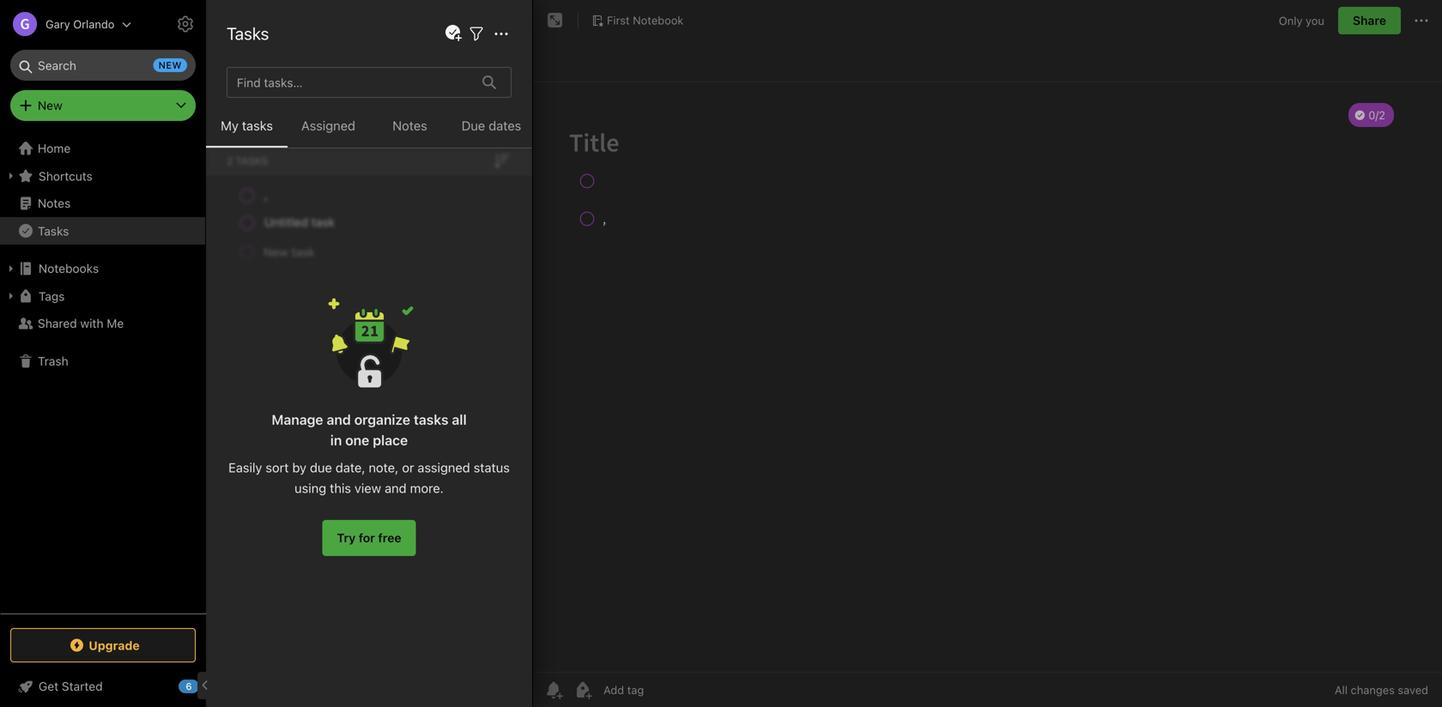 Task type: locate. For each thing, give the bounding box(es) containing it.
notes
[[243, 17, 290, 37], [392, 118, 427, 133], [38, 196, 71, 210]]

dec
[[228, 139, 247, 151]]

tasks up 3 notes
[[227, 23, 269, 43]]

0 horizontal spatial and
[[327, 412, 351, 428]]

test right tag
[[310, 255, 328, 267]]

notes left due
[[392, 118, 427, 133]]

1 horizontal spatial test
[[310, 255, 328, 267]]

tasks up 5
[[242, 118, 273, 133]]

started
[[62, 679, 103, 694]]

first notebook
[[607, 14, 684, 27]]

all
[[452, 412, 467, 428]]

notes down shortcuts
[[38, 196, 71, 210]]

upgrade
[[89, 638, 140, 653]]

get started
[[39, 679, 103, 694]]

tasks left the all
[[414, 412, 449, 428]]

test right a
[[277, 219, 298, 234]]

0 horizontal spatial tasks
[[38, 224, 69, 238]]

shortcuts
[[39, 169, 93, 183]]

add tag image
[[573, 680, 593, 701]]

tag
[[278, 255, 294, 267]]

0 vertical spatial and
[[327, 412, 351, 428]]

6
[[186, 681, 192, 692]]

1 vertical spatial test
[[310, 255, 328, 267]]

notes inside tree
[[38, 196, 71, 210]]

note window element
[[533, 0, 1442, 707]]

1 vertical spatial tasks
[[414, 412, 449, 428]]

new task image
[[443, 23, 464, 44]]

this
[[330, 481, 351, 496]]

and up in
[[327, 412, 351, 428]]

assigned
[[301, 118, 355, 133]]

2 horizontal spatial notes
[[392, 118, 427, 133]]

date,
[[336, 460, 365, 475]]

tasks inside button
[[242, 118, 273, 133]]

Note Editor text field
[[533, 82, 1442, 672]]

filter tasks image
[[466, 24, 487, 44]]

notes inside button
[[392, 118, 427, 133]]

tasks
[[242, 118, 273, 133], [414, 412, 449, 428]]

0 vertical spatial test
[[277, 219, 298, 234]]

tasks
[[227, 23, 269, 43], [38, 224, 69, 238]]

1 vertical spatial tasks
[[38, 224, 69, 238]]

my tasks
[[221, 118, 273, 133]]

and
[[327, 412, 351, 428], [385, 481, 407, 496]]

Find tasks… text field
[[230, 68, 472, 96]]

changes
[[1351, 684, 1395, 697]]

easily sort by due date, note, or assigned status using this view and more.
[[228, 460, 510, 496]]

0 horizontal spatial test
[[277, 219, 298, 234]]

2 vertical spatial notes
[[38, 196, 71, 210]]

0 vertical spatial tasks
[[242, 118, 273, 133]]

manage
[[272, 412, 323, 428]]

new button
[[10, 90, 196, 121]]

gary orlando
[[45, 18, 115, 30]]

Search text field
[[22, 50, 184, 81]]

me
[[107, 316, 124, 331]]

1 horizontal spatial notes
[[243, 17, 290, 37]]

due
[[310, 460, 332, 475]]

my tasks button
[[206, 115, 288, 148]]

1 horizontal spatial tasks
[[414, 412, 449, 428]]

0 horizontal spatial tasks
[[242, 118, 273, 133]]

you
[[1306, 14, 1325, 27]]

gary
[[45, 18, 70, 30]]

1 vertical spatial and
[[385, 481, 407, 496]]

0 vertical spatial notes
[[243, 17, 290, 37]]

untitled
[[228, 98, 274, 112]]

tasks up notebooks
[[38, 224, 69, 238]]

home link
[[0, 135, 206, 162]]

expand tags image
[[4, 289, 18, 303]]

free
[[378, 531, 401, 545]]

and down 'note,'
[[385, 481, 407, 496]]

by
[[292, 460, 307, 475]]

tree
[[0, 135, 206, 613]]

notes up notes
[[243, 17, 290, 37]]

place
[[373, 432, 408, 449]]

1 vertical spatial notes
[[392, 118, 427, 133]]

28
[[250, 255, 263, 267]]

share
[[1353, 13, 1386, 27]]

,
[[228, 116, 232, 130]]

saved
[[1398, 684, 1428, 697]]

1 horizontal spatial and
[[385, 481, 407, 496]]

0 vertical spatial tasks
[[227, 23, 269, 43]]

manage and organize tasks all in one place
[[272, 412, 467, 449]]

test
[[277, 219, 298, 234], [310, 255, 328, 267]]

0 horizontal spatial notes
[[38, 196, 71, 210]]

shared with me
[[38, 316, 124, 331]]

tasks inside button
[[38, 224, 69, 238]]



Task type: describe. For each thing, give the bounding box(es) containing it.
one
[[345, 432, 369, 449]]

shared with me link
[[0, 310, 205, 337]]

notes link
[[0, 190, 205, 217]]

share button
[[1338, 7, 1401, 34]]

Account field
[[0, 7, 132, 41]]

notebooks link
[[0, 255, 205, 282]]

assigned
[[418, 460, 470, 475]]

and inside manage and organize tasks all in one place
[[327, 412, 351, 428]]

status
[[474, 460, 510, 475]]

tree containing home
[[0, 135, 206, 613]]

expand notebooks image
[[4, 262, 18, 276]]

Help and Learning task checklist field
[[0, 673, 206, 701]]

all
[[1335, 684, 1348, 697]]

shared
[[38, 316, 77, 331]]

0/2
[[247, 158, 263, 170]]

notebooks
[[39, 261, 99, 276]]

tags button
[[0, 282, 205, 310]]

this
[[228, 219, 252, 234]]

settings image
[[175, 14, 196, 34]]

try
[[337, 531, 356, 545]]

get
[[39, 679, 58, 694]]

all changes saved
[[1335, 684, 1428, 697]]

nov
[[228, 255, 247, 267]]

sort
[[266, 460, 289, 475]]

with
[[80, 316, 103, 331]]

more.
[[410, 481, 444, 496]]

and inside easily sort by due date, note, or assigned status using this view and more.
[[385, 481, 407, 496]]

new search field
[[22, 50, 187, 81]]

or
[[402, 460, 414, 475]]

new
[[38, 98, 62, 112]]

notebook
[[633, 14, 684, 27]]

untitled ,
[[228, 98, 274, 130]]

5
[[250, 139, 257, 151]]

test inside hello this is a test
[[277, 219, 298, 234]]

tasks inside manage and organize tasks all in one place
[[414, 412, 449, 428]]

due
[[462, 118, 485, 133]]

due dates
[[462, 118, 521, 133]]

expand note image
[[545, 10, 566, 31]]

in
[[330, 432, 342, 449]]

new
[[158, 60, 182, 71]]

More actions and view options field
[[487, 23, 512, 44]]

due dates button
[[451, 115, 532, 148]]

shortcuts button
[[0, 162, 205, 190]]

notes button
[[369, 115, 451, 148]]

orlando
[[73, 18, 115, 30]]

trash link
[[0, 348, 205, 375]]

try for free button
[[322, 520, 416, 556]]

hello this is a test
[[228, 201, 298, 234]]

try for free
[[337, 531, 401, 545]]

easily
[[228, 460, 262, 475]]

3
[[227, 54, 234, 68]]

nov 28
[[228, 255, 263, 267]]

hello
[[228, 201, 257, 215]]

1 horizontal spatial tasks
[[227, 23, 269, 43]]

using
[[295, 481, 326, 496]]

only you
[[1279, 14, 1325, 27]]

home
[[38, 141, 71, 155]]

only
[[1279, 14, 1303, 27]]

a
[[267, 219, 274, 234]]

first
[[607, 14, 630, 27]]

tags
[[39, 289, 65, 303]]

more actions and view options image
[[491, 24, 512, 44]]

3 notes
[[227, 54, 268, 68]]

organize
[[354, 412, 410, 428]]

dec 5
[[228, 139, 257, 151]]

for
[[359, 531, 375, 545]]

tasks button
[[0, 217, 205, 245]]

Filter tasks field
[[466, 23, 487, 44]]

first notebook button
[[585, 9, 690, 33]]

dates
[[489, 118, 521, 133]]

note,
[[369, 460, 399, 475]]

is
[[255, 219, 264, 234]]

view
[[355, 481, 381, 496]]

assigned button
[[288, 115, 369, 148]]

add a reminder image
[[543, 680, 564, 701]]

upgrade button
[[10, 628, 196, 663]]

trash
[[38, 354, 68, 368]]

my
[[221, 118, 239, 133]]

notes
[[237, 54, 268, 68]]

click to collapse image
[[200, 676, 212, 696]]



Task type: vqa. For each thing, say whether or not it's contained in the screenshot.
leftmost Notes
yes



